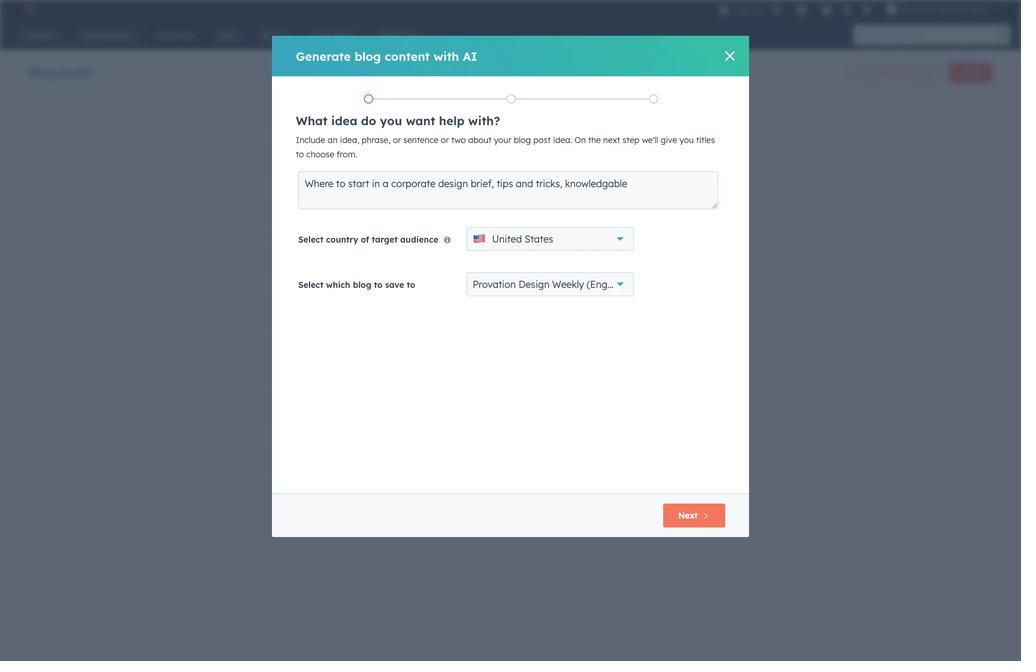 Task type: locate. For each thing, give the bounding box(es) containing it.
1 horizontal spatial you
[[478, 197, 492, 208]]

create up writing
[[301, 156, 341, 171]]

provation for provation design studio
[[900, 5, 935, 14]]

provation down user guide
[[473, 279, 516, 291]]

dialog containing generate blog content with ai
[[272, 36, 749, 538]]

import existing blog button
[[405, 277, 520, 301]]

content left with
[[385, 49, 430, 64]]

Example prompt: b2b marketing for a small company focused on environmental impact text field
[[298, 171, 718, 209]]

to left save
[[374, 280, 383, 291]]

to down for
[[362, 197, 370, 208]]

1 vertical spatial create
[[301, 156, 341, 171]]

generate inside button
[[868, 68, 899, 77]]

generate inside dialog
[[296, 49, 351, 64]]

your down idea,
[[344, 156, 372, 171]]

1 horizontal spatial generate
[[868, 68, 899, 77]]

0 horizontal spatial design
[[519, 279, 550, 291]]

create down the search hubspot search box
[[960, 68, 983, 77]]

2 vertical spatial you
[[478, 197, 492, 208]]

content
[[385, 49, 430, 64], [332, 183, 362, 193]]

post inside "generate blog post" button
[[918, 68, 933, 77]]

provation design studio
[[900, 5, 988, 14]]

world
[[346, 235, 368, 246]]

design left studio
[[937, 5, 962, 14]]

0 horizontal spatial or
[[335, 211, 343, 222]]

hubspot link
[[14, 2, 45, 17]]

post down the search hubspot search box
[[918, 68, 933, 77]]

design inside provation design weekly (english) popup button
[[519, 279, 550, 291]]

dialog
[[272, 36, 749, 538]]

new to the world of blogging? check out the
[[301, 235, 479, 246]]

united states
[[492, 233, 554, 245]]

guide
[[499, 235, 523, 246]]

select up learn
[[298, 235, 324, 245]]

provation inside popup button
[[473, 279, 516, 291]]

link opens in a new window image
[[525, 237, 533, 246]]

provation design weekly (english)
[[473, 279, 626, 291]]

post inside create new post 'button'
[[365, 284, 383, 295]]

0 vertical spatial select
[[298, 235, 324, 245]]

help image
[[822, 5, 832, 16]]

1 vertical spatial help
[[459, 197, 476, 208]]

blog posts button
[[29, 64, 102, 81]]

post inside include an idea, phrase, or sentence or two about your blog post idea. on the next step we'll give you titles to choose from.
[[534, 135, 551, 146]]

1 horizontal spatial the
[[464, 235, 476, 246]]

is
[[441, 183, 447, 193]]

you inside writing content for your customers is a great way to create inbound traffic to your website and can help you promote yourself or your business.
[[478, 197, 492, 208]]

what idea do you want help with?
[[296, 113, 500, 128]]

0 horizontal spatial the
[[331, 235, 344, 246]]

and
[[425, 197, 440, 208]]

for
[[364, 183, 375, 193]]

1 horizontal spatial provation
[[900, 5, 935, 14]]

1 horizontal spatial or
[[393, 135, 401, 146]]

1 vertical spatial you
[[680, 135, 694, 146]]

🇺🇸
[[473, 231, 486, 246]]

with
[[434, 49, 459, 64]]

0 vertical spatial help
[[439, 113, 465, 128]]

can
[[442, 197, 457, 208]]

design for weekly
[[519, 279, 550, 291]]

select for select country of target audience
[[298, 235, 324, 245]]

settings image
[[842, 5, 852, 16]]

import
[[420, 284, 449, 295]]

to right new
[[321, 235, 329, 246]]

design left weekly
[[519, 279, 550, 291]]

blog inside button
[[487, 284, 505, 295]]

2 vertical spatial create
[[316, 284, 343, 295]]

an
[[328, 135, 338, 146]]

help down the great
[[459, 197, 476, 208]]

blog inside include an idea, phrase, or sentence or two about your blog post idea. on the next step we'll give you titles to choose from.
[[514, 135, 531, 146]]

select which blog to save to
[[298, 280, 416, 291]]

0 vertical spatial provation
[[900, 5, 935, 14]]

settings link
[[840, 3, 855, 16]]

you down way
[[478, 197, 492, 208]]

post
[[918, 68, 933, 77], [534, 135, 551, 146], [433, 156, 459, 171], [365, 284, 383, 295]]

your inside include an idea, phrase, or sentence or two about your blog post idea. on the next step we'll give you titles to choose from.
[[494, 135, 512, 146]]

you for include an idea, phrase, or sentence or two about your blog post idea. on the next step we'll give you titles to choose from.
[[680, 135, 694, 146]]

2 horizontal spatial you
[[680, 135, 694, 146]]

2 select from the top
[[298, 280, 324, 291]]

to down "include"
[[296, 149, 304, 160]]

user guide
[[479, 235, 523, 246]]

studio
[[964, 5, 988, 14]]

james peterson image
[[887, 4, 897, 15]]

provation
[[900, 5, 935, 14], [473, 279, 516, 291]]

list
[[297, 92, 726, 106]]

0 vertical spatial design
[[937, 5, 962, 14]]

create left new
[[316, 284, 343, 295]]

1 vertical spatial generate
[[868, 68, 899, 77]]

to inside to learn more.
[[538, 235, 546, 246]]

to learn more.
[[301, 235, 546, 261]]

generate for generate blog post
[[868, 68, 899, 77]]

of
[[361, 235, 369, 245], [370, 235, 378, 246]]

content up traffic
[[332, 183, 362, 193]]

design inside provation design studio popup button
[[937, 5, 962, 14]]

or left two
[[441, 135, 449, 146]]

0 vertical spatial generate
[[296, 49, 351, 64]]

0 horizontal spatial of
[[361, 235, 369, 245]]

the inside include an idea, phrase, or sentence or two about your blog post idea. on the next step we'll give you titles to choose from.
[[589, 135, 601, 146]]

great
[[457, 183, 478, 193]]

you right give
[[680, 135, 694, 146]]

to right way
[[499, 183, 507, 193]]

the up more.
[[331, 235, 344, 246]]

of right the 'world'
[[370, 235, 378, 246]]

or
[[393, 135, 401, 146], [441, 135, 449, 146], [335, 211, 343, 222]]

titles
[[697, 135, 715, 146]]

select
[[298, 235, 324, 245], [298, 280, 324, 291]]

post left idea.
[[534, 135, 551, 146]]

blog
[[355, 49, 381, 64], [901, 68, 916, 77], [514, 135, 531, 146], [403, 156, 430, 171], [353, 280, 372, 291], [487, 284, 505, 295]]

promote
[[495, 197, 528, 208]]

writing
[[301, 183, 330, 193]]

0 vertical spatial create
[[960, 68, 983, 77]]

phrase,
[[362, 135, 391, 146]]

2 horizontal spatial the
[[589, 135, 601, 146]]

to
[[296, 149, 304, 160], [499, 183, 507, 193], [362, 197, 370, 208], [321, 235, 329, 246], [538, 235, 546, 246], [374, 280, 383, 291], [407, 280, 416, 291]]

provation inside popup button
[[900, 5, 935, 14]]

which
[[326, 280, 350, 291]]

generate
[[296, 49, 351, 64], [868, 68, 899, 77]]

select left which
[[298, 280, 324, 291]]

help
[[439, 113, 465, 128], [459, 197, 476, 208]]

include an idea, phrase, or sentence or two about your blog post idea. on the next step we'll give you titles to choose from.
[[296, 135, 715, 160]]

(english)
[[587, 279, 626, 291]]

1 horizontal spatial of
[[370, 235, 378, 246]]

create inside button
[[960, 68, 983, 77]]

0 horizontal spatial generate
[[296, 49, 351, 64]]

you inside include an idea, phrase, or sentence or two about your blog post idea. on the next step we'll give you titles to choose from.
[[680, 135, 694, 146]]

provation design studio button
[[880, 0, 1006, 19]]

link opens in a new window image
[[525, 235, 533, 249]]

1 vertical spatial select
[[298, 280, 324, 291]]

new
[[346, 284, 363, 295]]

your
[[494, 135, 512, 146], [344, 156, 372, 171], [378, 183, 395, 193], [372, 197, 390, 208], [345, 211, 363, 222]]

1 vertical spatial provation
[[473, 279, 516, 291]]

create inside 'button'
[[316, 284, 343, 295]]

create new post
[[316, 284, 383, 295]]

0 horizontal spatial provation
[[473, 279, 516, 291]]

0 horizontal spatial you
[[380, 113, 402, 128]]

1 vertical spatial design
[[519, 279, 550, 291]]

of left target
[[361, 235, 369, 245]]

idea.
[[553, 135, 572, 146]]

notifications image
[[862, 5, 872, 16]]

1 select from the top
[[298, 235, 324, 245]]

menu
[[718, 0, 1007, 19]]

to right link opens in a new window icon on the top right
[[538, 235, 546, 246]]

design
[[937, 5, 962, 14], [519, 279, 550, 291]]

you for writing content for your customers is a great way to create inbound traffic to your website and can help you promote yourself or your business.
[[478, 197, 492, 208]]

the
[[589, 135, 601, 146], [331, 235, 344, 246], [464, 235, 476, 246]]

1 vertical spatial content
[[332, 183, 362, 193]]

user guide link
[[479, 235, 535, 249]]

the right "out"
[[464, 235, 476, 246]]

you right do
[[380, 113, 402, 128]]

or down traffic
[[335, 211, 343, 222]]

to right save
[[407, 280, 416, 291]]

way
[[480, 183, 496, 193]]

1 horizontal spatial design
[[937, 5, 962, 14]]

or down what idea do you want help with?
[[393, 135, 401, 146]]

what
[[296, 113, 328, 128]]

target
[[372, 235, 398, 245]]

0 vertical spatial you
[[380, 113, 402, 128]]

help button
[[817, 0, 837, 19]]

your down traffic
[[345, 211, 363, 222]]

1 horizontal spatial content
[[385, 49, 430, 64]]

the right on
[[589, 135, 601, 146]]

0 horizontal spatial content
[[332, 183, 362, 193]]

post up is
[[433, 156, 459, 171]]

provation right james peterson image
[[900, 5, 935, 14]]

your right about
[[494, 135, 512, 146]]

post right new
[[365, 284, 383, 295]]

help up two
[[439, 113, 465, 128]]



Task type: vqa. For each thing, say whether or not it's contained in the screenshot.
the left (CMS)
no



Task type: describe. For each thing, give the bounding box(es) containing it.
provation design weekly (english) button
[[466, 273, 634, 297]]

upgrade image
[[719, 5, 730, 16]]

country
[[326, 235, 358, 245]]

Search HubSpot search field
[[854, 25, 1000, 45]]

save
[[385, 280, 404, 291]]

more.
[[323, 251, 345, 261]]

we'll
[[642, 135, 659, 146]]

marketplaces button
[[789, 0, 815, 19]]

do
[[361, 113, 376, 128]]

create for create
[[960, 68, 983, 77]]

next
[[679, 511, 698, 522]]

about
[[468, 135, 492, 146]]

give
[[661, 135, 677, 146]]

menu containing provation design studio
[[718, 0, 1007, 19]]

calling icon image
[[772, 5, 782, 16]]

choose
[[306, 149, 334, 160]]

0 vertical spatial content
[[385, 49, 430, 64]]

next button
[[664, 504, 726, 528]]

marketplaces image
[[797, 5, 807, 16]]

from.
[[337, 149, 358, 160]]

generate for generate blog content with ai
[[296, 49, 351, 64]]

united
[[492, 233, 522, 245]]

with?
[[468, 113, 500, 128]]

weekly
[[552, 279, 584, 291]]

a
[[449, 183, 454, 193]]

want
[[406, 113, 436, 128]]

blog
[[29, 65, 56, 80]]

select country of target audience
[[298, 235, 439, 245]]

help inside dialog
[[439, 113, 465, 128]]

generate blog post button
[[847, 63, 943, 82]]

to inside include an idea, phrase, or sentence or two about your blog post idea. on the next step we'll give you titles to choose from.
[[296, 149, 304, 160]]

content inside writing content for your customers is a great way to create inbound traffic to your website and can help you promote yourself or your business.
[[332, 183, 362, 193]]

new
[[301, 235, 319, 246]]

blog posts
[[29, 65, 91, 80]]

of inside dialog
[[361, 235, 369, 245]]

two
[[452, 135, 466, 146]]

create for create new post
[[316, 284, 343, 295]]

create button
[[950, 63, 993, 82]]

design for studio
[[937, 5, 962, 14]]

idea
[[331, 113, 358, 128]]

traffic
[[335, 197, 360, 208]]

next
[[603, 135, 621, 146]]

search image
[[996, 31, 1005, 39]]

2 horizontal spatial or
[[441, 135, 449, 146]]

import existing blog
[[420, 284, 505, 295]]

create your first blog post
[[301, 156, 459, 171]]

hubspot image
[[21, 2, 36, 17]]

provation for provation design weekly (english)
[[473, 279, 516, 291]]

blogging?
[[381, 235, 420, 246]]

include
[[296, 135, 325, 146]]

states
[[525, 233, 554, 245]]

inbound
[[301, 197, 333, 208]]

your up business.
[[372, 197, 390, 208]]

calling icon button
[[767, 2, 787, 17]]

user
[[479, 235, 497, 246]]

idea,
[[340, 135, 359, 146]]

search button
[[991, 25, 1011, 45]]

customers
[[398, 183, 438, 193]]

sentence
[[404, 135, 439, 146]]

or inside writing content for your customers is a great way to create inbound traffic to your website and can help you promote yourself or your business.
[[335, 211, 343, 222]]

learn
[[301, 251, 321, 261]]

select for select which blog to save to
[[298, 280, 324, 291]]

close image
[[726, 51, 735, 61]]

blog posts banner
[[29, 60, 993, 87]]

on
[[575, 135, 586, 146]]

out
[[448, 235, 461, 246]]

help inside writing content for your customers is a great way to create inbound traffic to your website and can help you promote yourself or your business.
[[459, 197, 476, 208]]

upgrade
[[732, 6, 764, 15]]

first
[[375, 156, 399, 171]]

existing
[[452, 284, 484, 295]]

generate blog post
[[868, 68, 933, 77]]

blog inside button
[[901, 68, 916, 77]]

step
[[623, 135, 640, 146]]

create
[[509, 183, 534, 193]]

audience
[[400, 235, 439, 245]]

create new post button
[[301, 277, 398, 301]]

create for create your first blog post
[[301, 156, 341, 171]]

notifications button
[[857, 0, 877, 19]]

writing content for your customers is a great way to create inbound traffic to your website and can help you promote yourself or your business.
[[301, 183, 534, 222]]

check
[[422, 235, 446, 246]]

posts
[[59, 65, 91, 80]]

generate blog content with ai
[[296, 49, 478, 64]]

website
[[392, 197, 422, 208]]

your right for
[[378, 183, 395, 193]]

yourself
[[301, 211, 332, 222]]

ai
[[463, 49, 478, 64]]

business.
[[365, 211, 401, 222]]



